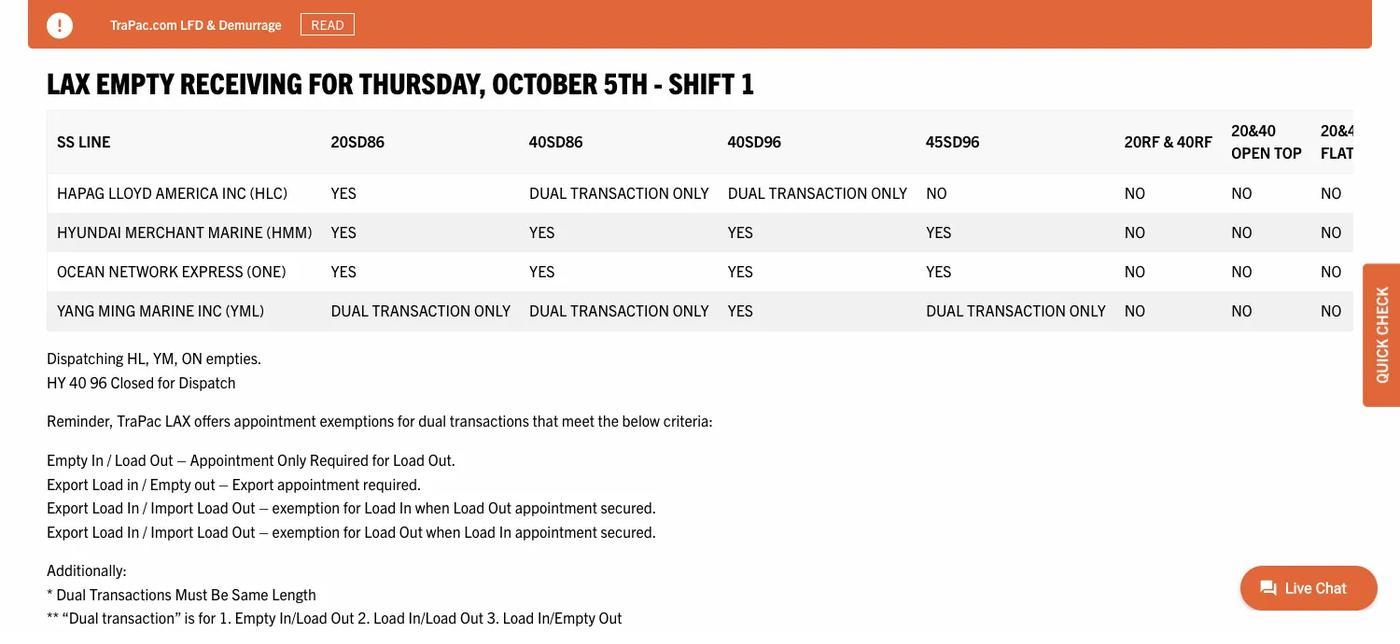 Task type: vqa. For each thing, say whether or not it's contained in the screenshot.


Task type: locate. For each thing, give the bounding box(es) containing it.
20&40 up flat
[[1321, 120, 1366, 139]]

0 vertical spatial secured.
[[601, 498, 657, 516]]

trapac.com lfd & demurrage
[[110, 16, 282, 32]]

inc left (hlc)
[[222, 182, 246, 201]]

ming
[[98, 300, 136, 319]]

transaction"
[[102, 608, 181, 627]]

96
[[90, 372, 107, 391]]

0 horizontal spatial empty
[[47, 450, 88, 468]]

secured.
[[601, 498, 657, 516], [601, 522, 657, 540]]

1 vertical spatial lax
[[165, 411, 191, 430]]

45sd96
[[927, 131, 980, 150]]

in/load left 3.
[[409, 608, 457, 627]]

for up "required."
[[372, 450, 390, 468]]

appointment up only on the left of page
[[234, 411, 316, 430]]

/ down trapac
[[143, 498, 147, 516]]

1 horizontal spatial in/load
[[409, 608, 457, 627]]

dual
[[56, 584, 86, 603]]

0 vertical spatial &
[[207, 16, 216, 32]]

1 horizontal spatial 20&40
[[1321, 120, 1366, 139]]

0 horizontal spatial in/load
[[279, 608, 328, 627]]

import down appointment
[[151, 498, 194, 516]]

empty
[[47, 450, 88, 468], [150, 474, 191, 492], [235, 608, 276, 627]]

/ up transactions
[[143, 522, 147, 540]]

marine for ming
[[139, 300, 194, 319]]

when down "required."
[[415, 498, 450, 516]]

for down ym, on the bottom of the page
[[158, 372, 175, 391]]

exemption up length
[[272, 522, 340, 540]]

reminder, trapac lax offers appointment exemptions for dual transactions that meet the below criteria:
[[47, 411, 713, 430]]

20&40 flat rack
[[1321, 120, 1397, 161]]

2 exemption from the top
[[272, 522, 340, 540]]

2 horizontal spatial empty
[[235, 608, 276, 627]]

0 horizontal spatial &
[[207, 16, 216, 32]]

0 horizontal spatial marine
[[139, 300, 194, 319]]

empty down same
[[235, 608, 276, 627]]

transaction
[[571, 182, 670, 201], [769, 182, 868, 201], [372, 300, 471, 319], [571, 300, 670, 319], [968, 300, 1067, 319]]

1 vertical spatial secured.
[[601, 522, 657, 540]]

export
[[47, 474, 88, 492], [232, 474, 274, 492], [47, 498, 88, 516], [47, 522, 88, 540]]

20&40 for open
[[1232, 120, 1277, 139]]

1 horizontal spatial lax
[[165, 411, 191, 430]]

top
[[1275, 142, 1303, 161]]

hapag
[[57, 182, 105, 201]]

2 vertical spatial empty
[[235, 608, 276, 627]]

empties.
[[206, 348, 262, 367]]

reminder,
[[47, 411, 113, 430]]

1 vertical spatial import
[[151, 522, 194, 540]]

lax
[[47, 63, 90, 100], [165, 411, 191, 430]]

marine down the ocean network express (one)
[[139, 300, 194, 319]]

2 secured. from the top
[[601, 522, 657, 540]]

america
[[155, 182, 219, 201]]

when down out.
[[426, 522, 461, 540]]

dispatching hl, ym, on empties. hy 40 96 closed for dispatch
[[47, 348, 262, 391]]

in/load down length
[[279, 608, 328, 627]]

exemption down only on the left of page
[[272, 498, 340, 516]]

only
[[277, 450, 306, 468]]

out
[[150, 450, 173, 468], [232, 498, 255, 516], [488, 498, 512, 516], [232, 522, 255, 540], [400, 522, 423, 540], [331, 608, 354, 627], [460, 608, 484, 627], [599, 608, 622, 627]]

flat
[[1321, 142, 1355, 161]]

1 vertical spatial empty
[[150, 474, 191, 492]]

dual
[[530, 182, 567, 201], [728, 182, 766, 201], [331, 300, 369, 319], [530, 300, 567, 319], [927, 300, 964, 319]]

inc left (yml)
[[198, 300, 222, 319]]

offers
[[194, 411, 231, 430]]

1 20&40 from the left
[[1232, 120, 1277, 139]]

lax left offers
[[165, 411, 191, 430]]

/
[[107, 450, 111, 468], [142, 474, 146, 492], [143, 498, 147, 516], [143, 522, 147, 540]]

& right lfd
[[207, 16, 216, 32]]

0 vertical spatial marine
[[208, 222, 263, 240]]

40sd86
[[530, 131, 583, 150]]

dispatching
[[47, 348, 123, 367]]

demurrage
[[219, 16, 282, 32]]

/ down reminder,
[[107, 450, 111, 468]]

(one)
[[247, 261, 286, 280]]

inc for (yml)
[[198, 300, 222, 319]]

appointment
[[234, 411, 316, 430], [277, 474, 360, 492], [515, 498, 598, 516], [515, 522, 598, 540]]

– left appointment
[[177, 450, 187, 468]]

inc
[[222, 182, 246, 201], [198, 300, 222, 319]]

hyundai merchant marine (hmm)
[[57, 222, 312, 240]]

appointment down required
[[277, 474, 360, 492]]

out down "required."
[[400, 522, 423, 540]]

20&40 up open
[[1232, 120, 1277, 139]]

1 vertical spatial inc
[[198, 300, 222, 319]]

receiving
[[180, 63, 302, 100]]

no
[[927, 182, 948, 201], [1125, 182, 1146, 201], [1232, 182, 1253, 201], [1321, 182, 1342, 201], [1125, 222, 1146, 240], [1232, 222, 1253, 240], [1321, 222, 1342, 240], [1125, 261, 1146, 280], [1232, 261, 1253, 280], [1321, 261, 1342, 280], [1125, 300, 1146, 319], [1232, 300, 1253, 319], [1321, 300, 1342, 319]]

lax down 'solid' icon
[[47, 63, 90, 100]]

out left 2.
[[331, 608, 354, 627]]

empty inside additionally: * dual transactions must be same length ** "dual transaction" is for 1. empty in/load out 2. load in/load out 3. load in/empty out
[[235, 608, 276, 627]]

1 secured. from the top
[[601, 498, 657, 516]]

hapag lloyd america inc (hlc)
[[57, 182, 288, 201]]

thursday,
[[359, 63, 487, 100]]

read
[[311, 16, 344, 33]]

criteria:
[[664, 411, 713, 430]]

1 vertical spatial &
[[1164, 131, 1174, 150]]

dual transaction only
[[530, 182, 709, 201], [728, 182, 908, 201], [331, 300, 511, 319], [530, 300, 709, 319], [927, 300, 1106, 319]]

**
[[47, 608, 59, 627]]

1 in/load from the left
[[279, 608, 328, 627]]

for right is
[[198, 608, 216, 627]]

import
[[151, 498, 194, 516], [151, 522, 194, 540]]

2 20&40 from the left
[[1321, 120, 1366, 139]]

20&40 inside 20&40 open top
[[1232, 120, 1277, 139]]

0 vertical spatial lax
[[47, 63, 90, 100]]

network
[[109, 261, 178, 280]]

&
[[207, 16, 216, 32], [1164, 131, 1174, 150]]

express
[[182, 261, 243, 280]]

– up same
[[259, 522, 269, 540]]

1 vertical spatial exemption
[[272, 522, 340, 540]]

1 vertical spatial marine
[[139, 300, 194, 319]]

0 vertical spatial inc
[[222, 182, 246, 201]]

yes
[[331, 182, 357, 201], [331, 222, 357, 240], [530, 222, 555, 240], [728, 222, 754, 240], [927, 222, 952, 240], [331, 261, 357, 280], [530, 261, 555, 280], [728, 261, 754, 280], [927, 261, 952, 280], [728, 300, 754, 319]]

marine
[[208, 222, 263, 240], [139, 300, 194, 319]]

in/empty
[[538, 608, 596, 627]]

2 import from the top
[[151, 522, 194, 540]]

exemption
[[272, 498, 340, 516], [272, 522, 340, 540]]

1 horizontal spatial &
[[1164, 131, 1174, 150]]

import up must on the left bottom of the page
[[151, 522, 194, 540]]

2.
[[358, 608, 370, 627]]

1 horizontal spatial marine
[[208, 222, 263, 240]]

1 horizontal spatial empty
[[150, 474, 191, 492]]

2 in/load from the left
[[409, 608, 457, 627]]

open
[[1232, 142, 1271, 161]]

0 vertical spatial import
[[151, 498, 194, 516]]

0 horizontal spatial 20&40
[[1232, 120, 1277, 139]]

out left 3.
[[460, 608, 484, 627]]

merchant
[[125, 222, 204, 240]]

1 vertical spatial when
[[426, 522, 461, 540]]

in
[[127, 474, 139, 492]]

empty down reminder,
[[47, 450, 88, 468]]

on
[[182, 348, 203, 367]]

out.
[[428, 450, 456, 468]]

out up same
[[232, 522, 255, 540]]

empty left the out
[[150, 474, 191, 492]]

20&40 inside the 20&40 flat rack
[[1321, 120, 1366, 139]]

0 vertical spatial exemption
[[272, 498, 340, 516]]

in
[[91, 450, 104, 468], [127, 498, 139, 516], [400, 498, 412, 516], [127, 522, 139, 540], [499, 522, 512, 540]]

marine up express
[[208, 222, 263, 240]]

same
[[232, 584, 269, 603]]

(yml)
[[226, 300, 264, 319]]

& right 20rf
[[1164, 131, 1174, 150]]

meet
[[562, 411, 595, 430]]



Task type: describe. For each thing, give the bounding box(es) containing it.
required
[[310, 450, 369, 468]]

for inside dispatching hl, ym, on empties. hy 40 96 closed for dispatch
[[158, 372, 175, 391]]

additionally:
[[47, 560, 127, 579]]

transactions
[[450, 411, 529, 430]]

*
[[47, 584, 53, 603]]

the
[[598, 411, 619, 430]]

20rf & 40rf
[[1125, 131, 1213, 150]]

"dual
[[62, 608, 99, 627]]

– down appointment
[[259, 498, 269, 516]]

read link
[[301, 13, 355, 36]]

ym,
[[153, 348, 178, 367]]

for up additionally: * dual transactions must be same length ** "dual transaction" is for 1. empty in/load out 2. load in/load out 3. load in/empty out
[[343, 522, 361, 540]]

lloyd
[[108, 182, 152, 201]]

0 horizontal spatial lax
[[47, 63, 90, 100]]

1.
[[219, 608, 231, 627]]

dispatch
[[179, 372, 236, 391]]

length
[[272, 584, 317, 603]]

(hlc)
[[250, 182, 288, 201]]

yang ming marine inc (yml)
[[57, 300, 264, 319]]

appointment up in/empty
[[515, 522, 598, 540]]

hy
[[47, 372, 66, 391]]

is
[[184, 608, 195, 627]]

rack
[[1359, 142, 1397, 161]]

empty
[[96, 63, 174, 100]]

40rf
[[1178, 131, 1213, 150]]

out right in/empty
[[599, 608, 622, 627]]

20sd86
[[331, 131, 385, 150]]

must
[[175, 584, 207, 603]]

– right the out
[[219, 474, 229, 492]]

20&40 open top
[[1232, 120, 1303, 161]]

that
[[533, 411, 559, 430]]

/ right in
[[142, 474, 146, 492]]

ss line
[[57, 131, 110, 150]]

hl,
[[127, 348, 150, 367]]

out down trapac
[[150, 450, 173, 468]]

solid image
[[47, 13, 73, 39]]

empty in / load out – appointment only required for load out. export load in / empty out – export appointment required. export load in / import load out – exemption for load in when load out appointment secured. export load in / import load out – exemption for load out when load in appointment secured.
[[47, 450, 657, 540]]

closed
[[111, 372, 154, 391]]

-
[[654, 63, 663, 100]]

0 vertical spatial empty
[[47, 450, 88, 468]]

3.
[[487, 608, 499, 627]]

out
[[194, 474, 215, 492]]

dual
[[419, 411, 447, 430]]

(hmm)
[[266, 222, 312, 240]]

for left dual
[[398, 411, 415, 430]]

ss
[[57, 131, 75, 150]]

yang
[[57, 300, 95, 319]]

quick check
[[1373, 287, 1391, 384]]

exemptions
[[320, 411, 394, 430]]

20&40 for flat
[[1321, 120, 1366, 139]]

for inside additionally: * dual transactions must be same length ** "dual transaction" is for 1. empty in/load out 2. load in/load out 3. load in/empty out
[[198, 608, 216, 627]]

for
[[308, 63, 353, 100]]

1 import from the top
[[151, 498, 194, 516]]

ocean
[[57, 261, 105, 280]]

appointment down that
[[515, 498, 598, 516]]

quick
[[1373, 339, 1391, 384]]

quick check link
[[1363, 264, 1401, 407]]

additionally: * dual transactions must be same length ** "dual transaction" is for 1. empty in/load out 2. load in/load out 3. load in/empty out
[[47, 560, 622, 627]]

trapac.com
[[110, 16, 177, 32]]

line
[[78, 131, 110, 150]]

transactions
[[89, 584, 172, 603]]

inc for (hlc)
[[222, 182, 246, 201]]

1 exemption from the top
[[272, 498, 340, 516]]

0 vertical spatial when
[[415, 498, 450, 516]]

marine for merchant
[[208, 222, 263, 240]]

ocean network express (one)
[[57, 261, 286, 280]]

below
[[623, 411, 660, 430]]

1
[[741, 63, 755, 100]]

trapac
[[117, 411, 162, 430]]

5th
[[604, 63, 648, 100]]

for down required
[[343, 498, 361, 516]]

20rf
[[1125, 131, 1161, 150]]

lax empty receiving           for thursday, october 5th              - shift 1
[[47, 63, 755, 100]]

40sd96
[[728, 131, 782, 150]]

check
[[1373, 287, 1391, 335]]

hyundai
[[57, 222, 121, 240]]

40
[[69, 372, 87, 391]]

out down appointment
[[232, 498, 255, 516]]

shift
[[669, 63, 735, 100]]

be
[[211, 584, 229, 603]]

october
[[492, 63, 598, 100]]

lfd
[[180, 16, 204, 32]]

appointment
[[190, 450, 274, 468]]

out down transactions
[[488, 498, 512, 516]]

required.
[[363, 474, 422, 492]]



